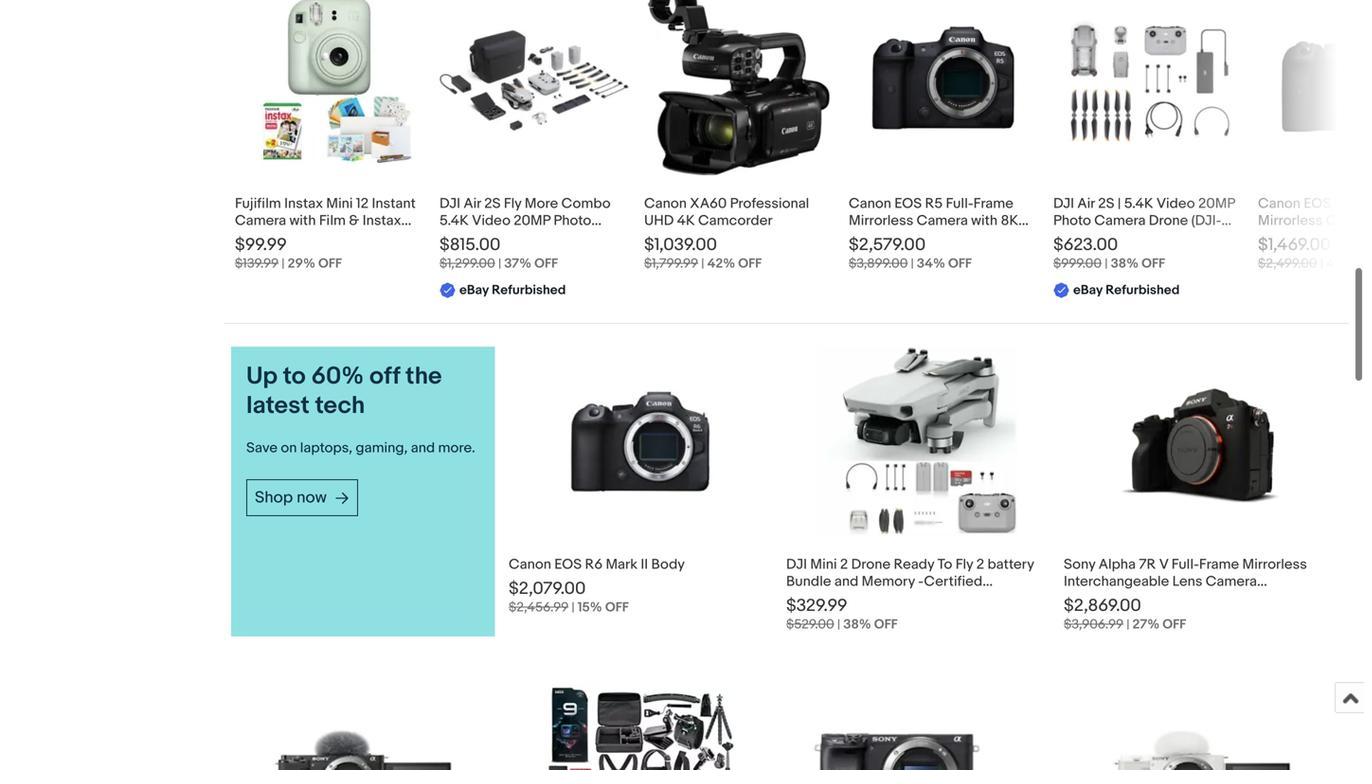 Task type: vqa. For each thing, say whether or not it's contained in the screenshot.


Task type: locate. For each thing, give the bounding box(es) containing it.
refurbished) up $999.00
[[1054, 229, 1137, 246]]

refurbished up the $529.00 text box
[[787, 590, 866, 607]]

1 horizontal spatial drone
[[1149, 212, 1189, 229]]

canon inside canon eos r5 full-frame mirrorless camera with 8k video(body only)
[[849, 195, 892, 212]]

dji up $329.99
[[787, 556, 807, 573]]

eos for camera
[[895, 195, 922, 212]]

| right the $529.00 text box
[[838, 617, 841, 633]]

1 horizontal spatial with
[[971, 212, 998, 229]]

fujifilm
[[235, 195, 281, 212]]

frame inside canon eos r5 full-frame mirrorless camera with 8k video(body only)
[[974, 195, 1014, 212]]

ebay down $999.00
[[1074, 282, 1103, 299]]

1 vertical spatial full-
[[1172, 556, 1200, 573]]

the
[[406, 362, 442, 391]]

2 right bundle
[[840, 556, 848, 573]]

ebay down $1,299.00 text box
[[460, 282, 489, 299]]

0 horizontal spatial video
[[472, 212, 511, 229]]

sony alpha 7r v full-frame mirrorless interchangeable lens camera (international image
[[1108, 347, 1298, 536]]

air for $623.00
[[1078, 195, 1095, 212]]

gopro hero9 black with 64gb card & 50 piece accessory kit - loaded bundle image
[[546, 682, 736, 770]]

1 ebay from the left
[[460, 282, 489, 299]]

1 photo from the left
[[554, 212, 592, 229]]

5.4k up $623.00 $999.00 | 38% off
[[1125, 195, 1154, 212]]

| inside $2,869.00 $3,906.99 | 27% off
[[1127, 617, 1130, 633]]

| down $623.00
[[1105, 256, 1108, 272]]

1 horizontal spatial mini
[[811, 556, 837, 573]]

1 vertical spatial mirrorless
[[1243, 556, 1308, 573]]

dji up $815.00
[[440, 195, 461, 212]]

frame right v
[[1200, 556, 1240, 573]]

frame right r5
[[974, 195, 1014, 212]]

bundle
[[787, 573, 832, 590]]

| inside $1,469.00 $2,499.00 | 41% o
[[1321, 256, 1324, 272]]

refurbished down $623.00 $999.00 | 38% off
[[1106, 282, 1180, 299]]

| left the 37%
[[498, 256, 501, 272]]

2s up $623.00
[[1098, 195, 1115, 212]]

camera up $1,299.00 text box
[[440, 229, 491, 246]]

canon inside canon eos r6 mark ii body $2,079.00 $2,456.99 | 15% off
[[509, 556, 551, 573]]

2s up $815.00
[[484, 195, 501, 212]]

and left 'more.'
[[411, 440, 435, 457]]

20mp inside dji air 2s | 5.4k video 20mp photo camera drone (dji- refurbished)
[[1199, 195, 1235, 212]]

0 horizontal spatial drone
[[852, 556, 891, 573]]

air inside dji air 2s | 5.4k video 20mp photo camera drone (dji- refurbished)
[[1078, 195, 1095, 212]]

canon eos r6 mark ii body image
[[534, 356, 747, 527]]

now
[[297, 488, 327, 508]]

dji
[[440, 195, 461, 212], [1054, 195, 1075, 212], [787, 556, 807, 573]]

drone
[[1149, 212, 1189, 229], [852, 556, 891, 573]]

$3,906.99
[[1064, 617, 1124, 633]]

camera inside fujifilm instax mini 12 instant camera with film & instax creator kit (mint)
[[235, 212, 286, 229]]

eos inside canon eos r5 full-frame mirrorless camera with 8k video(body only)
[[895, 195, 922, 212]]

2
[[840, 556, 848, 573], [977, 556, 985, 573]]

off inside $2,869.00 $3,906.99 | 27% off
[[1163, 617, 1187, 633]]

$815.00
[[440, 235, 501, 255]]

full- right r5
[[946, 195, 974, 212]]

0 horizontal spatial ebay
[[460, 282, 489, 299]]

1 horizontal spatial ebay refurbished
[[1074, 282, 1180, 299]]

photo
[[554, 212, 592, 229], [1054, 212, 1092, 229]]

0 horizontal spatial 20mp
[[514, 212, 551, 229]]

| up $623.00 $999.00 | 38% off
[[1118, 195, 1121, 212]]

0 horizontal spatial mirrorless
[[849, 212, 914, 229]]

eos
[[895, 195, 922, 212], [555, 556, 582, 573]]

0 horizontal spatial (dji-
[[494, 229, 524, 246]]

| inside $623.00 $999.00 | 38% off
[[1105, 256, 1108, 272]]

dji inside dji air 2s | 5.4k video 20mp photo camera drone (dji- refurbished)
[[1054, 195, 1075, 212]]

ebay refurbished for $623.00
[[1074, 282, 1180, 299]]

0 horizontal spatial 2
[[840, 556, 848, 573]]

air up $623.00
[[1078, 195, 1095, 212]]

camcorder
[[698, 212, 773, 229]]

2 ebay from the left
[[1074, 282, 1103, 299]]

0 horizontal spatial photo
[[554, 212, 592, 229]]

mirrorless right lens
[[1243, 556, 1308, 573]]

0 horizontal spatial mini
[[326, 195, 353, 212]]

fly
[[504, 195, 522, 212], [956, 556, 974, 573]]

photo up '$815.00 $1,299.00 | 37% off'
[[554, 212, 592, 229]]

2 with from the left
[[971, 212, 998, 229]]

1 horizontal spatial ebay
[[1074, 282, 1103, 299]]

ebay
[[460, 282, 489, 299], [1074, 282, 1103, 299]]

refurbished
[[492, 282, 566, 299], [1106, 282, 1180, 299], [787, 590, 866, 607]]

off inside $99.99 $139.99 | 29% off
[[318, 256, 342, 272]]

$1,799.99
[[644, 256, 699, 272]]

-
[[918, 573, 924, 590]]

instax
[[284, 195, 323, 212], [363, 212, 401, 229]]

| inside $99.99 $139.99 | 29% off
[[282, 256, 285, 272]]

drone left ready
[[852, 556, 891, 573]]

save
[[246, 440, 278, 457]]

0 horizontal spatial refurbished
[[492, 282, 566, 299]]

r6
[[585, 556, 603, 573]]

dji air 2s fly more combo 5.4k video 20mp photo camera (dji-refurbished) image
[[440, 30, 629, 131]]

0 horizontal spatial 38%
[[844, 617, 872, 633]]

1 horizontal spatial eos
[[895, 195, 922, 212]]

1 horizontal spatial 2s
[[1098, 195, 1115, 212]]

0 horizontal spatial frame
[[974, 195, 1014, 212]]

29%
[[288, 256, 315, 272]]

and
[[411, 440, 435, 457], [835, 573, 859, 590]]

| inside dji air 2s | 5.4k video 20mp photo camera drone (dji- refurbished)
[[1118, 195, 1121, 212]]

off down (mint)
[[318, 256, 342, 272]]

ebay for $815.00
[[460, 282, 489, 299]]

mini up $329.99
[[811, 556, 837, 573]]

5.4k inside dji air 2s | 5.4k video 20mp photo camera drone (dji- refurbished)
[[1125, 195, 1154, 212]]

(dji-
[[1192, 212, 1222, 229], [494, 229, 524, 246]]

$623.00
[[1054, 235, 1118, 255]]

instax up kit
[[284, 195, 323, 212]]

| inside $2,579.00 $3,899.00 | 34% off
[[911, 256, 914, 272]]

off down dji air 2s | 5.4k video 20mp photo camera drone (dji- refurbished) on the top right
[[1142, 256, 1166, 272]]

off inside $329.99 $529.00 | 38% off
[[874, 617, 898, 633]]

| left 34%
[[911, 256, 914, 272]]

0 horizontal spatial 5.4k
[[440, 212, 469, 229]]

1 vertical spatial drone
[[852, 556, 891, 573]]

1 horizontal spatial 5.4k
[[1125, 195, 1154, 212]]

$139.99
[[235, 256, 279, 272]]

1 vertical spatial eos
[[555, 556, 582, 573]]

off for $2,869.00
[[1163, 617, 1187, 633]]

off
[[318, 256, 342, 272], [535, 256, 558, 272], [738, 256, 762, 272], [949, 256, 972, 272], [1142, 256, 1166, 272], [605, 600, 629, 616], [874, 617, 898, 633], [1163, 617, 1187, 633]]

1 vertical spatial fly
[[956, 556, 974, 573]]

0 horizontal spatial dji
[[440, 195, 461, 212]]

off inside $2,579.00 $3,899.00 | 34% off
[[949, 256, 972, 272]]

1 horizontal spatial 2
[[977, 556, 985, 573]]

off right 34%
[[949, 256, 972, 272]]

38%
[[1111, 256, 1139, 272], [844, 617, 872, 633]]

photo up $623.00
[[1054, 212, 1092, 229]]

$3,899.00
[[849, 256, 908, 272]]

drone up $623.00 $999.00 | 38% off
[[1149, 212, 1189, 229]]

1 horizontal spatial fly
[[956, 556, 974, 573]]

dji up $623.00
[[1054, 195, 1075, 212]]

38% down $623.00
[[1111, 256, 1139, 272]]

video inside dji air 2s fly more combo 5.4k video 20mp photo camera (dji-refurbished)
[[472, 212, 511, 229]]

0 horizontal spatial eos
[[555, 556, 582, 573]]

video up $623.00 $999.00 | 38% off
[[1157, 195, 1196, 212]]

air
[[464, 195, 481, 212], [1078, 195, 1095, 212]]

2 horizontal spatial refurbished
[[1106, 282, 1180, 299]]

off inside canon eos r6 mark ii body $2,079.00 $2,456.99 | 15% off
[[605, 600, 629, 616]]

full- right v
[[1172, 556, 1200, 573]]

| left 42%
[[702, 256, 705, 272]]

0 horizontal spatial fly
[[504, 195, 522, 212]]

eos inside canon eos r6 mark ii body $2,079.00 $2,456.99 | 15% off
[[555, 556, 582, 573]]

2 horizontal spatial canon
[[849, 195, 892, 212]]

sony alpha a6400 mirrorless camera: compact aps-c interchangeable lens digital image
[[812, 731, 1025, 770]]

2 air from the left
[[1078, 195, 1095, 212]]

| left the 15%
[[572, 600, 575, 616]]

| left "41%" in the right top of the page
[[1321, 256, 1324, 272]]

up to 60% off the latest tech
[[246, 362, 442, 421]]

1 horizontal spatial canon
[[644, 195, 687, 212]]

interchangeable
[[1064, 573, 1170, 590]]

0 vertical spatial drone
[[1149, 212, 1189, 229]]

2 left battery
[[977, 556, 985, 573]]

to
[[938, 556, 953, 573]]

canon inside canon xa60 professional uhd 4k camcorder $1,039.00 $1,799.99 | 42% off
[[644, 195, 687, 212]]

off inside canon xa60 professional uhd 4k camcorder $1,039.00 $1,799.99 | 42% off
[[738, 256, 762, 272]]

frame
[[974, 195, 1014, 212], [1200, 556, 1240, 573]]

38% inside $623.00 $999.00 | 38% off
[[1111, 256, 1139, 272]]

0 vertical spatial fly
[[504, 195, 522, 212]]

off inside $623.00 $999.00 | 38% off
[[1142, 256, 1166, 272]]

0 horizontal spatial 2s
[[484, 195, 501, 212]]

off right 42%
[[738, 256, 762, 272]]

0 horizontal spatial refurbished)
[[524, 229, 607, 246]]

ebay refurbished down $623.00 $999.00 | 38% off
[[1074, 282, 1180, 299]]

refurbished for $623.00
[[1106, 282, 1180, 299]]

0 horizontal spatial ebay refurbished
[[460, 282, 566, 299]]

5.4k up $815.00
[[440, 212, 469, 229]]

ii
[[641, 556, 648, 573]]

creator
[[235, 229, 284, 246]]

camera up $99.99
[[235, 212, 286, 229]]

7r
[[1139, 556, 1156, 573]]

refurbished) inside dji air 2s fly more combo 5.4k video 20mp photo camera (dji-refurbished)
[[524, 229, 607, 246]]

off inside '$815.00 $1,299.00 | 37% off'
[[535, 256, 558, 272]]

$1,299.00 text field
[[440, 256, 495, 272]]

2 2s from the left
[[1098, 195, 1115, 212]]

more
[[525, 195, 558, 212]]

(mint)
[[308, 229, 344, 246]]

dji for $623.00
[[1054, 195, 1075, 212]]

fly left more
[[504, 195, 522, 212]]

with left film
[[290, 212, 316, 229]]

0 horizontal spatial full-
[[946, 195, 974, 212]]

1 horizontal spatial (dji-
[[1192, 212, 1222, 229]]

body
[[652, 556, 685, 573]]

1 vertical spatial 38%
[[844, 617, 872, 633]]

1 air from the left
[[464, 195, 481, 212]]

mirrorless inside canon eos r5 full-frame mirrorless camera with 8k video(body only)
[[849, 212, 914, 229]]

0 vertical spatial full-
[[946, 195, 974, 212]]

$2,579.00 $3,899.00 | 34% off
[[849, 235, 972, 272]]

camera right lens
[[1206, 573, 1257, 590]]

air inside dji air 2s fly more combo 5.4k video 20mp photo camera (dji-refurbished)
[[464, 195, 481, 212]]

$623.00 $999.00 | 38% off
[[1054, 235, 1166, 272]]

ebay refurbished
[[460, 282, 566, 299], [1074, 282, 1180, 299]]

2 ebay refurbished from the left
[[1074, 282, 1180, 299]]

1 horizontal spatial video
[[1157, 195, 1196, 212]]

1 horizontal spatial full-
[[1172, 556, 1200, 573]]

eos left r6
[[555, 556, 582, 573]]

fly inside dji mini 2 drone ready to fly 2 battery bundle and memory -certified refurbished
[[956, 556, 974, 573]]

$2,456.99
[[509, 600, 569, 616]]

refurbished down the 37%
[[492, 282, 566, 299]]

photo inside dji air 2s fly more combo 5.4k video 20mp photo camera (dji-refurbished)
[[554, 212, 592, 229]]

4k
[[677, 212, 695, 229]]

2 refurbished) from the left
[[1054, 229, 1137, 246]]

0 horizontal spatial with
[[290, 212, 316, 229]]

1 horizontal spatial dji
[[787, 556, 807, 573]]

0 horizontal spatial air
[[464, 195, 481, 212]]

ebay refurbished for $815.00
[[460, 282, 566, 299]]

2s
[[484, 195, 501, 212], [1098, 195, 1115, 212]]

canon for $2,079.00
[[509, 556, 551, 573]]

1 vertical spatial and
[[835, 573, 859, 590]]

with left 8k at right
[[971, 212, 998, 229]]

1 horizontal spatial 38%
[[1111, 256, 1139, 272]]

1 ebay refurbished from the left
[[460, 282, 566, 299]]

air up $815.00
[[464, 195, 481, 212]]

$999.00 text field
[[1054, 256, 1102, 272]]

camera up $623.00 $999.00 | 38% off
[[1095, 212, 1146, 229]]

full-
[[946, 195, 974, 212], [1172, 556, 1200, 573]]

camera inside canon eos r5 full-frame mirrorless camera with 8k video(body only)
[[917, 212, 968, 229]]

dji mini 2 drone ready to fly 2 battery bundle and memory -certified refurbished
[[787, 556, 1034, 607]]

1 horizontal spatial air
[[1078, 195, 1095, 212]]

$99.99 $139.99 | 29% off
[[235, 235, 342, 272]]

off for $815.00
[[535, 256, 558, 272]]

canon left the xa60
[[644, 195, 687, 212]]

0 vertical spatial 38%
[[1111, 256, 1139, 272]]

canon
[[644, 195, 687, 212], [849, 195, 892, 212], [509, 556, 551, 573]]

38% down $329.99
[[844, 617, 872, 633]]

v
[[1160, 556, 1169, 573]]

5.4k
[[1125, 195, 1154, 212], [440, 212, 469, 229]]

1 vertical spatial mini
[[811, 556, 837, 573]]

2s for $815.00
[[484, 195, 501, 212]]

| for $2,869.00
[[1127, 617, 1130, 633]]

camera up 34%
[[917, 212, 968, 229]]

1 horizontal spatial mirrorless
[[1243, 556, 1308, 573]]

full- inside sony alpha 7r v full-frame mirrorless interchangeable lens camera (international
[[1172, 556, 1200, 573]]

1 horizontal spatial refurbished)
[[1054, 229, 1137, 246]]

2s inside dji air 2s | 5.4k video 20mp photo camera drone (dji- refurbished)
[[1098, 195, 1115, 212]]

mirrorless up $2,579.00
[[849, 212, 914, 229]]

mini inside dji mini 2 drone ready to fly 2 battery bundle and memory -certified refurbished
[[811, 556, 837, 573]]

38% inside $329.99 $529.00 | 38% off
[[844, 617, 872, 633]]

| inside $329.99 $529.00 | 38% off
[[838, 617, 841, 633]]

camera
[[235, 212, 286, 229], [917, 212, 968, 229], [1095, 212, 1146, 229], [440, 229, 491, 246], [1206, 573, 1257, 590]]

1 horizontal spatial frame
[[1200, 556, 1240, 573]]

off right the 37%
[[535, 256, 558, 272]]

| inside '$815.00 $1,299.00 | 37% off'
[[498, 256, 501, 272]]

off right 27%
[[1163, 617, 1187, 633]]

1 horizontal spatial 20mp
[[1199, 195, 1235, 212]]

1 vertical spatial frame
[[1200, 556, 1240, 573]]

2s inside dji air 2s fly more combo 5.4k video 20mp photo camera (dji-refurbished)
[[484, 195, 501, 212]]

mini left 12
[[326, 195, 353, 212]]

mirrorless
[[849, 212, 914, 229], [1243, 556, 1308, 573]]

canon up video(body
[[849, 195, 892, 212]]

0 vertical spatial mini
[[326, 195, 353, 212]]

0 horizontal spatial and
[[411, 440, 435, 457]]

$2,579.00
[[849, 235, 926, 255]]

air for $815.00
[[464, 195, 481, 212]]

video up $815.00
[[472, 212, 511, 229]]

| left 29%
[[282, 256, 285, 272]]

5.4k inside dji air 2s fly more combo 5.4k video 20mp photo camera (dji-refurbished)
[[440, 212, 469, 229]]

1 with from the left
[[290, 212, 316, 229]]

off down memory
[[874, 617, 898, 633]]

42%
[[708, 256, 736, 272]]

refurbished) down combo
[[524, 229, 607, 246]]

canon for $1,039.00
[[644, 195, 687, 212]]

xa60
[[690, 195, 727, 212]]

refurbished)
[[524, 229, 607, 246], [1054, 229, 1137, 246]]

instax right '&'
[[363, 212, 401, 229]]

0 vertical spatial mirrorless
[[849, 212, 914, 229]]

refurbished inside dji mini 2 drone ready to fly 2 battery bundle and memory -certified refurbished
[[787, 590, 866, 607]]

2 horizontal spatial dji
[[1054, 195, 1075, 212]]

0 horizontal spatial canon
[[509, 556, 551, 573]]

2 photo from the left
[[1054, 212, 1092, 229]]

video(body
[[849, 229, 925, 246]]

canon up "$2,079.00" at the left bottom of the page
[[509, 556, 551, 573]]

dji inside dji air 2s fly more combo 5.4k video 20mp photo camera (dji-refurbished)
[[440, 195, 461, 212]]

more.
[[438, 440, 475, 457]]

0 vertical spatial frame
[[974, 195, 1014, 212]]

1 2s from the left
[[484, 195, 501, 212]]

1 horizontal spatial refurbished
[[787, 590, 866, 607]]

0 vertical spatial eos
[[895, 195, 922, 212]]

34%
[[917, 256, 946, 272]]

fly right to
[[956, 556, 974, 573]]

eos left r5
[[895, 195, 922, 212]]

1 refurbished) from the left
[[524, 229, 607, 246]]

1 horizontal spatial photo
[[1054, 212, 1092, 229]]

and up $329.99 $529.00 | 38% off
[[835, 573, 859, 590]]

video inside dji air 2s | 5.4k video 20mp photo camera drone (dji- refurbished)
[[1157, 195, 1196, 212]]

camera inside dji air 2s fly more combo 5.4k video 20mp photo camera (dji-refurbished)
[[440, 229, 491, 246]]

off right the 15%
[[605, 600, 629, 616]]

1 horizontal spatial and
[[835, 573, 859, 590]]

mini inside fujifilm instax mini 12 instant camera with film & instax creator kit (mint)
[[326, 195, 353, 212]]

ebay refurbished down the 37%
[[460, 282, 566, 299]]

| left 27%
[[1127, 617, 1130, 633]]

37%
[[504, 256, 532, 272]]



Task type: describe. For each thing, give the bounding box(es) containing it.
canon eos r6 full-frame mirrorless camera with 4k video, full-frame cmos senor image
[[1258, 9, 1365, 152]]

off
[[370, 362, 400, 391]]

to
[[283, 362, 306, 391]]

| for $1,469.00
[[1321, 256, 1324, 272]]

professional
[[730, 195, 810, 212]]

mirrorless inside sony alpha 7r v full-frame mirrorless interchangeable lens camera (international
[[1243, 556, 1308, 573]]

canon xa60 professional uhd 4k camcorder image
[[644, 0, 834, 175]]

camera inside sony alpha 7r v full-frame mirrorless interchangeable lens camera (international
[[1206, 573, 1257, 590]]

dji inside dji mini 2 drone ready to fly 2 battery bundle and memory -certified refurbished
[[787, 556, 807, 573]]

laptops,
[[300, 440, 353, 457]]

0 horizontal spatial instax
[[284, 195, 323, 212]]

o
[[1355, 256, 1365, 272]]

12
[[356, 195, 369, 212]]

fly inside dji air 2s fly more combo 5.4k video 20mp photo camera (dji-refurbished)
[[504, 195, 522, 212]]

mark
[[606, 556, 638, 573]]

r5
[[925, 195, 943, 212]]

memory
[[862, 573, 915, 590]]

up to 60% off the latest tech save on laptops, gaming, and more. element
[[224, 324, 1349, 770]]

0 vertical spatial and
[[411, 440, 435, 457]]

certified
[[924, 573, 983, 590]]

20mp inside dji air 2s fly more combo 5.4k video 20mp photo camera (dji-refurbished)
[[514, 212, 551, 229]]

full- inside canon eos r5 full-frame mirrorless camera with 8k video(body only)
[[946, 195, 974, 212]]

camera inside dji air 2s | 5.4k video 20mp photo camera drone (dji- refurbished)
[[1095, 212, 1146, 229]]

(international
[[1064, 590, 1148, 607]]

latest
[[246, 391, 310, 421]]

drone inside dji air 2s | 5.4k video 20mp photo camera drone (dji- refurbished)
[[1149, 212, 1189, 229]]

sony
[[1064, 556, 1096, 573]]

battery
[[988, 556, 1034, 573]]

shop now link
[[246, 479, 358, 516]]

$2,499.00
[[1258, 256, 1318, 272]]

refurbished) inside dji air 2s | 5.4k video 20mp photo camera drone (dji- refurbished)
[[1054, 229, 1137, 246]]

$2,079.00
[[509, 579, 586, 599]]

instant
[[372, 195, 416, 212]]

$3,906.99 text field
[[1064, 617, 1124, 633]]

60%
[[311, 362, 364, 391]]

2 2 from the left
[[977, 556, 985, 573]]

| for $99.99
[[282, 256, 285, 272]]

| for $623.00
[[1105, 256, 1108, 272]]

| inside canon eos r6 mark ii body $2,079.00 $2,456.99 | 15% off
[[572, 600, 575, 616]]

ready
[[894, 556, 935, 573]]

save on laptops, gaming, and more.
[[246, 440, 475, 457]]

(dji- inside dji air 2s fly more combo 5.4k video 20mp photo camera (dji-refurbished)
[[494, 229, 524, 246]]

canon eos r5 full-frame mirrorless camera with 8k video(body only)
[[849, 195, 1019, 246]]

dji air 2s fly more combo 5.4k video 20mp photo camera (dji-refurbished)
[[440, 195, 611, 246]]

1 horizontal spatial instax
[[363, 212, 401, 229]]

sony alpha zv-e10 - aps-c interchangeable lens mirrorless vlog camera - black image
[[256, 718, 470, 770]]

shop now
[[255, 488, 327, 508]]

$3,899.00 text field
[[849, 256, 908, 272]]

$99.99
[[235, 235, 287, 255]]

sony alpha 7r v full-frame mirrorless interchangeable lens camera (international
[[1064, 556, 1308, 607]]

tech
[[315, 391, 365, 421]]

$1,799.99 text field
[[644, 256, 699, 272]]

38% for $623.00
[[1111, 256, 1139, 272]]

sony alpha zv-e10 - aps-c interchangeable lens mirrorless vlog camera body only image
[[1096, 718, 1310, 770]]

38% for $329.99
[[844, 617, 872, 633]]

film
[[319, 212, 346, 229]]

on
[[281, 440, 297, 457]]

with inside fujifilm instax mini 12 instant camera with film & instax creator kit (mint)
[[290, 212, 316, 229]]

off for $2,579.00
[[949, 256, 972, 272]]

$2,869.00
[[1064, 596, 1142, 616]]

$329.99
[[787, 596, 848, 616]]

eos for $2,079.00
[[555, 556, 582, 573]]

canon xa60 professional uhd 4k camcorder $1,039.00 $1,799.99 | 42% off
[[644, 195, 810, 272]]

uhd
[[644, 212, 674, 229]]

frame inside sony alpha 7r v full-frame mirrorless interchangeable lens camera (international
[[1200, 556, 1240, 573]]

off for $329.99
[[874, 617, 898, 633]]

$1,299.00
[[440, 256, 495, 272]]

ebay for $623.00
[[1074, 282, 1103, 299]]

only)
[[928, 229, 961, 246]]

with inside canon eos r5 full-frame mirrorless camera with 8k video(body only)
[[971, 212, 998, 229]]

| for $2,579.00
[[911, 256, 914, 272]]

canon eos r6 mark ii body $2,079.00 $2,456.99 | 15% off
[[509, 556, 685, 616]]

$2,869.00 $3,906.99 | 27% off
[[1064, 596, 1187, 633]]

27%
[[1133, 617, 1160, 633]]

lens
[[1173, 573, 1203, 590]]

off for $623.00
[[1142, 256, 1166, 272]]

$1,469.00 $2,499.00 | 41% o
[[1258, 235, 1365, 272]]

15%
[[578, 600, 602, 616]]

kit
[[287, 229, 305, 246]]

$529.00
[[787, 617, 835, 633]]

$1,469.00
[[1258, 235, 1332, 255]]

drone inside dji mini 2 drone ready to fly 2 battery bundle and memory -certified refurbished
[[852, 556, 891, 573]]

shop
[[255, 488, 293, 508]]

fujifilm instax mini 12 instant camera with film & instax creator kit (mint)
[[235, 195, 416, 246]]

combo
[[562, 195, 611, 212]]

(dji- inside dji air 2s | 5.4k video 20mp photo camera drone (dji- refurbished)
[[1192, 212, 1222, 229]]

dji mini 2 drone ready to fly 2 battery bundle and memory -certified refurbished image
[[818, 347, 1019, 536]]

| for $329.99
[[838, 617, 841, 633]]

1 2 from the left
[[840, 556, 848, 573]]

$999.00
[[1054, 256, 1102, 272]]

canon for camera
[[849, 195, 892, 212]]

$529.00 text field
[[787, 617, 835, 633]]

dji air 2s | 5.4k video 20mp photo camera drone (dji-refurbished) image
[[1054, 14, 1243, 147]]

up
[[246, 362, 278, 391]]

| for $815.00
[[498, 256, 501, 272]]

| inside canon xa60 professional uhd 4k camcorder $1,039.00 $1,799.99 | 42% off
[[702, 256, 705, 272]]

$2,499.00 text field
[[1258, 256, 1318, 272]]

$2,456.99 text field
[[509, 600, 569, 616]]

&
[[349, 212, 360, 229]]

alpha
[[1099, 556, 1136, 573]]

$815.00 $1,299.00 | 37% off
[[440, 235, 558, 272]]

photo inside dji air 2s | 5.4k video 20mp photo camera drone (dji- refurbished)
[[1054, 212, 1092, 229]]

canon eos r5 full-frame mirrorless camera with 8k video(body only) image
[[849, 9, 1039, 152]]

$139.99 text field
[[235, 256, 279, 272]]

refurbished for $815.00
[[492, 282, 566, 299]]

fujifilm instax mini 12 instant camera with film & instax creator kit (mint) image
[[235, 0, 425, 175]]

dji for $815.00
[[440, 195, 461, 212]]

off for $99.99
[[318, 256, 342, 272]]

41%
[[1327, 256, 1352, 272]]

$1,039.00
[[644, 235, 717, 255]]

and inside dji mini 2 drone ready to fly 2 battery bundle and memory -certified refurbished
[[835, 573, 859, 590]]

$329.99 $529.00 | 38% off
[[787, 596, 898, 633]]

8k
[[1001, 212, 1019, 229]]

2s for $623.00
[[1098, 195, 1115, 212]]

dji air 2s | 5.4k video 20mp photo camera drone (dji- refurbished)
[[1054, 195, 1235, 246]]

gaming,
[[356, 440, 408, 457]]



